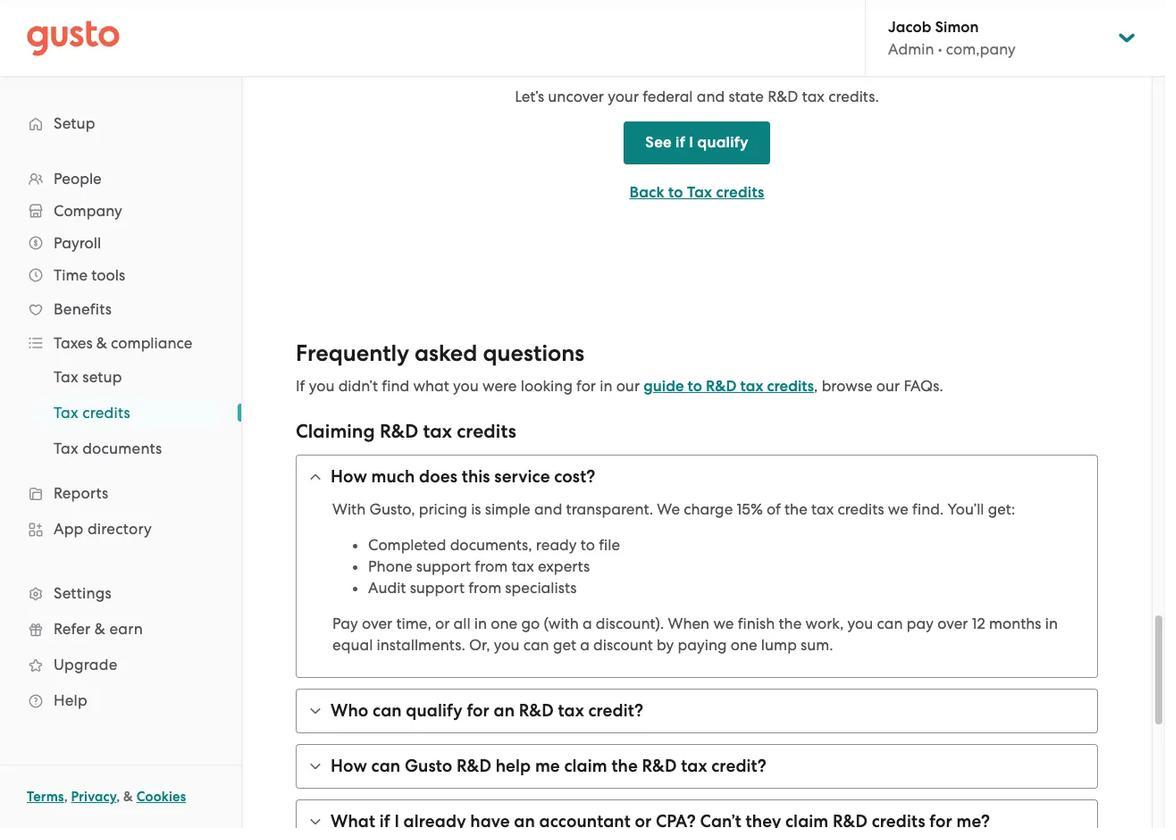 Task type: locate. For each thing, give the bounding box(es) containing it.
1 vertical spatial from
[[468, 580, 502, 597]]

reports
[[54, 484, 109, 502]]

discount).
[[596, 615, 664, 633]]

qualify up gusto
[[406, 701, 463, 722]]

0 vertical spatial credit?
[[589, 701, 644, 722]]

a right (with
[[583, 615, 592, 633]]

how for how can gusto r&d help me claim the r&d tax credit?
[[331, 757, 367, 777]]

from down "documents,"
[[475, 558, 508, 576]]

sum.
[[801, 637, 834, 655]]

1 vertical spatial get
[[553, 637, 576, 655]]

how down who on the bottom left of the page
[[331, 757, 367, 777]]

tax for tax setup
[[54, 368, 78, 386]]

1 horizontal spatial ,
[[116, 789, 120, 805]]

2 list from the top
[[0, 359, 241, 467]]

jacob
[[888, 18, 932, 37]]

, left browse
[[814, 378, 818, 395]]

you'll
[[948, 501, 985, 519]]

settings
[[54, 585, 112, 602]]

experts
[[538, 558, 590, 576]]

0 vertical spatial support
[[416, 558, 471, 576]]

does
[[419, 467, 458, 488]]

2 vertical spatial the
[[612, 757, 638, 777]]

app directory
[[54, 520, 152, 538]]

people button
[[18, 163, 223, 195]]

r&d down who can qualify for an r&d tax credit? dropdown button
[[642, 757, 677, 777]]

& left earn
[[95, 620, 106, 638]]

0 horizontal spatial get
[[553, 637, 576, 655]]

can inside how can gusto r&d help me claim the r&d tax credit? dropdown button
[[371, 757, 401, 777]]

& inside dropdown button
[[96, 334, 107, 352]]

1 horizontal spatial and
[[697, 88, 725, 106]]

a left discount
[[580, 637, 590, 655]]

r&d left help
[[457, 757, 492, 777]]

list
[[0, 163, 241, 719], [0, 359, 241, 467]]

for right looking
[[577, 378, 596, 395]]

one down finish
[[731, 637, 758, 655]]

you left were
[[453, 378, 479, 395]]

simple
[[485, 501, 531, 519]]

for inside dropdown button
[[467, 701, 490, 722]]

work,
[[806, 615, 844, 633]]

0 horizontal spatial one
[[491, 615, 518, 633]]

1 vertical spatial a
[[580, 637, 590, 655]]

1 vertical spatial &
[[95, 620, 106, 638]]

privacy
[[71, 789, 116, 805]]

1 horizontal spatial credit?
[[712, 757, 767, 777]]

support
[[416, 558, 471, 576], [410, 580, 465, 597]]

can left gusto
[[371, 757, 401, 777]]

qualify inside dropdown button
[[406, 701, 463, 722]]

cookies button
[[137, 787, 186, 808]]

1 list from the top
[[0, 163, 241, 719]]

& for earn
[[95, 620, 106, 638]]

charge
[[684, 501, 733, 519]]

how much does this service cost?
[[331, 467, 596, 488]]

the right of
[[785, 501, 808, 519]]

can left pay
[[877, 615, 903, 633]]

time,
[[396, 615, 431, 633]]

and down ready to get started?
[[697, 88, 725, 106]]

qualify inside button
[[698, 134, 749, 152]]

0 horizontal spatial and
[[534, 501, 563, 519]]

in right all
[[474, 615, 487, 633]]

r&d
[[768, 88, 799, 106], [706, 378, 737, 396], [380, 420, 419, 444], [519, 701, 554, 722], [457, 757, 492, 777], [642, 757, 677, 777]]

0 vertical spatial and
[[697, 88, 725, 106]]

can right who on the bottom left of the page
[[373, 701, 402, 722]]

15%
[[737, 501, 763, 519]]

com,pany
[[946, 40, 1016, 58]]

or,
[[469, 637, 490, 655]]

much
[[371, 467, 415, 488]]

equal
[[332, 637, 373, 655]]

what
[[413, 378, 449, 395]]

gusto,
[[370, 501, 415, 519]]

0 horizontal spatial over
[[362, 615, 393, 633]]

tax for tax credits
[[54, 404, 78, 422]]

1 vertical spatial one
[[731, 637, 758, 655]]

1 horizontal spatial our
[[877, 378, 900, 395]]

0 horizontal spatial ,
[[64, 789, 68, 805]]

the inside pay over time, or all in one go (with a discount). when we finish the work, you can pay over 12 months in equal installments. or, you can get a discount by paying one lump sum.
[[779, 615, 802, 633]]

our
[[616, 378, 640, 395], [877, 378, 900, 395]]

claiming
[[296, 420, 375, 444]]

1 vertical spatial qualify
[[406, 701, 463, 722]]

time
[[54, 266, 88, 284]]

our left guide
[[616, 378, 640, 395]]

1 horizontal spatial one
[[731, 637, 758, 655]]

we up paying
[[714, 615, 734, 633]]

for left an
[[467, 701, 490, 722]]

you right if
[[309, 378, 335, 395]]

one left go
[[491, 615, 518, 633]]

cookies
[[137, 789, 186, 805]]

tax credits link
[[32, 397, 223, 429]]

tax documents link
[[32, 433, 223, 465]]

is
[[471, 501, 481, 519]]

how up with
[[331, 467, 367, 488]]

tax
[[802, 88, 825, 106], [741, 378, 764, 396], [423, 420, 452, 444], [812, 501, 834, 519], [512, 558, 534, 576], [558, 701, 584, 722], [681, 757, 708, 777]]

0 horizontal spatial our
[[616, 378, 640, 395]]

1 vertical spatial we
[[714, 615, 734, 633]]

support down completed
[[416, 558, 471, 576]]

1 horizontal spatial qualify
[[698, 134, 749, 152]]

can inside who can qualify for an r&d tax credit? dropdown button
[[373, 701, 402, 722]]

tax inside "link"
[[54, 440, 78, 458]]

with
[[332, 501, 366, 519]]

app
[[54, 520, 84, 538]]

1 horizontal spatial for
[[577, 378, 596, 395]]

uncover
[[548, 88, 604, 106]]

we inside pay over time, or all in one go (with a discount). when we finish the work, you can pay over 12 months in equal installments. or, you can get a discount by paying one lump sum.
[[714, 615, 734, 633]]

0 horizontal spatial in
[[474, 615, 487, 633]]

tax down taxes
[[54, 368, 78, 386]]

credits left browse
[[767, 378, 814, 396]]

how can gusto r&d help me claim the r&d tax credit?
[[331, 757, 767, 777]]

how can gusto r&d help me claim the r&d tax credit? button
[[297, 746, 1098, 789]]

setup
[[54, 114, 95, 132]]

& left 'cookies' button at the bottom left of page
[[123, 789, 133, 805]]

we
[[657, 501, 680, 519]]

taxes & compliance
[[54, 334, 193, 352]]

0 horizontal spatial credit?
[[589, 701, 644, 722]]

when
[[668, 615, 710, 633]]

1 vertical spatial for
[[467, 701, 490, 722]]

how for how much does this service cost?
[[331, 467, 367, 488]]

2 how from the top
[[331, 757, 367, 777]]

0 vertical spatial &
[[96, 334, 107, 352]]

qualify right i
[[698, 134, 749, 152]]

to left file
[[581, 537, 595, 555]]

credits up tax documents
[[82, 404, 130, 422]]

from up all
[[468, 580, 502, 597]]

benefits link
[[18, 293, 223, 325]]

federal
[[643, 88, 693, 106]]

get down (with
[[553, 637, 576, 655]]

list containing people
[[0, 163, 241, 719]]

to right guide
[[688, 378, 702, 396]]

0 horizontal spatial for
[[467, 701, 490, 722]]

in left guide
[[600, 378, 613, 395]]

to right "back"
[[669, 184, 684, 202]]

back
[[630, 184, 665, 202]]

r&d down started?
[[768, 88, 799, 106]]

a
[[583, 615, 592, 633], [580, 637, 590, 655]]

and up ready
[[534, 501, 563, 519]]

tax up does
[[423, 420, 452, 444]]

back to tax credits link
[[630, 183, 765, 204]]

setup link
[[18, 107, 223, 139]]

we left find. on the bottom of page
[[888, 501, 909, 519]]

0 vertical spatial for
[[577, 378, 596, 395]]

tax down tax setup
[[54, 404, 78, 422]]

the
[[785, 501, 808, 519], [779, 615, 802, 633], [612, 757, 638, 777]]

tax up specialists
[[512, 558, 534, 576]]

and
[[697, 88, 725, 106], [534, 501, 563, 519]]

1 horizontal spatial in
[[600, 378, 613, 395]]

taxes
[[54, 334, 93, 352]]

gusto
[[405, 757, 453, 777]]

tax inside completed documents, ready to file phone support from tax experts audit support from specialists
[[512, 558, 534, 576]]

reports link
[[18, 477, 223, 509]]

0 vertical spatial how
[[331, 467, 367, 488]]

you
[[309, 378, 335, 395], [453, 378, 479, 395], [848, 615, 874, 633], [494, 637, 520, 655]]

0 vertical spatial one
[[491, 615, 518, 633]]

over
[[362, 615, 393, 633], [938, 615, 968, 633]]

1 vertical spatial and
[[534, 501, 563, 519]]

0 horizontal spatial qualify
[[406, 701, 463, 722]]

one
[[491, 615, 518, 633], [731, 637, 758, 655]]

over right pay at the bottom left of the page
[[362, 615, 393, 633]]

& right taxes
[[96, 334, 107, 352]]

find
[[382, 378, 410, 395]]

2 our from the left
[[877, 378, 900, 395]]

discount
[[594, 637, 653, 655]]

1 horizontal spatial over
[[938, 615, 968, 633]]

tax right guide
[[741, 378, 764, 396]]

2 over from the left
[[938, 615, 968, 633]]

privacy link
[[71, 789, 116, 805]]

, left 'cookies' button at the bottom left of page
[[116, 789, 120, 805]]

support up or
[[410, 580, 465, 597]]

pay
[[332, 615, 358, 633]]

the right claim
[[612, 757, 638, 777]]

tax down tax credits
[[54, 440, 78, 458]]

the inside dropdown button
[[612, 757, 638, 777]]

(with
[[544, 615, 579, 633]]

&
[[96, 334, 107, 352], [95, 620, 106, 638], [123, 789, 133, 805]]

specialists
[[505, 580, 577, 597]]

benefits
[[54, 300, 112, 318]]

ready to get started?
[[582, 50, 812, 78]]

over left 12 at the bottom right
[[938, 615, 968, 633]]

0 horizontal spatial we
[[714, 615, 734, 633]]

terms
[[27, 789, 64, 805]]

upgrade link
[[18, 649, 223, 681]]

, left privacy link
[[64, 789, 68, 805]]

credit? up claim
[[589, 701, 644, 722]]

, inside 'if you didn't find what you were looking for in our guide to r&d tax credits , browse our faqs .'
[[814, 378, 818, 395]]

0 vertical spatial get
[[682, 50, 718, 78]]

credits inside gusto navigation element
[[82, 404, 130, 422]]

our left "faqs"
[[877, 378, 900, 395]]

in right months
[[1046, 615, 1058, 633]]

the up the lump
[[779, 615, 802, 633]]

claim
[[564, 757, 608, 777]]

12
[[972, 615, 986, 633]]

credit? down who can qualify for an r&d tax credit? dropdown button
[[712, 757, 767, 777]]

get up the let's uncover your federal and state r&d tax credits. at the top
[[682, 50, 718, 78]]

1 how from the top
[[331, 467, 367, 488]]

1 vertical spatial how
[[331, 757, 367, 777]]

get inside pay over time, or all in one go (with a discount). when we finish the work, you can pay over 12 months in equal installments. or, you can get a discount by paying one lump sum.
[[553, 637, 576, 655]]

taxes & compliance button
[[18, 327, 223, 359]]

tax up claim
[[558, 701, 584, 722]]

0 vertical spatial qualify
[[698, 134, 749, 152]]

for
[[577, 378, 596, 395], [467, 701, 490, 722]]

0 vertical spatial we
[[888, 501, 909, 519]]

transparent.
[[566, 501, 653, 519]]

1 vertical spatial the
[[779, 615, 802, 633]]

2 horizontal spatial ,
[[814, 378, 818, 395]]

refer & earn
[[54, 620, 143, 638]]



Task type: vqa. For each thing, say whether or not it's contained in the screenshot.
first our from the right
yes



Task type: describe. For each thing, give the bounding box(es) containing it.
refer
[[54, 620, 91, 638]]

2 vertical spatial &
[[123, 789, 133, 805]]

credits up 'this'
[[457, 420, 516, 444]]

list containing tax setup
[[0, 359, 241, 467]]

.
[[940, 378, 944, 395]]

documents
[[82, 440, 162, 458]]

months
[[989, 615, 1042, 633]]

claiming r&d tax credits
[[296, 420, 516, 444]]

get:
[[988, 501, 1016, 519]]

who can qualify for an r&d tax credit? button
[[297, 690, 1098, 733]]

who can qualify for an r&d tax credit?
[[331, 701, 644, 722]]

earn
[[109, 620, 143, 638]]

didn't
[[338, 378, 378, 395]]

tools
[[91, 266, 125, 284]]

tax for tax documents
[[54, 440, 78, 458]]

you right or,
[[494, 637, 520, 655]]

& for compliance
[[96, 334, 107, 352]]

guide
[[644, 378, 684, 396]]

1 over from the left
[[362, 615, 393, 633]]

tax documents
[[54, 440, 162, 458]]

•
[[938, 40, 943, 58]]

1 our from the left
[[616, 378, 640, 395]]

see if i qualify
[[646, 134, 749, 152]]

tax left 'credits.'
[[802, 88, 825, 106]]

completed documents, ready to file phone support from tax experts audit support from specialists
[[368, 537, 620, 597]]

frequently asked questions
[[296, 340, 585, 368]]

app directory link
[[18, 513, 223, 545]]

time tools button
[[18, 259, 223, 291]]

payroll
[[54, 234, 101, 252]]

faqs
[[904, 378, 940, 395]]

0 vertical spatial a
[[583, 615, 592, 633]]

compliance
[[111, 334, 193, 352]]

see if i qualify button
[[624, 122, 770, 165]]

r&d right guide
[[706, 378, 737, 396]]

questions
[[483, 340, 585, 368]]

if you didn't find what you were looking for in our guide to r&d tax credits , browse our faqs .
[[296, 378, 944, 396]]

pay over time, or all in one go (with a discount). when we finish the work, you can pay over 12 months in equal installments. or, you can get a discount by paying one lump sum.
[[332, 615, 1058, 655]]

back to tax credits
[[630, 184, 765, 202]]

credits.
[[829, 88, 879, 106]]

guide to r&d tax credits link
[[644, 378, 814, 396]]

admin
[[888, 40, 935, 58]]

company button
[[18, 195, 223, 227]]

documents,
[[450, 537, 532, 555]]

r&d right an
[[519, 701, 554, 722]]

find.
[[913, 501, 944, 519]]

simon
[[935, 18, 979, 37]]

with gusto, pricing is simple and transparent. we charge 15% of the tax credits we find. you'll get:
[[332, 501, 1016, 519]]

asked
[[415, 340, 478, 368]]

tax down see if i qualify button
[[687, 184, 713, 202]]

go
[[521, 615, 540, 633]]

1 vertical spatial credit?
[[712, 757, 767, 777]]

service
[[495, 467, 550, 488]]

tax setup link
[[32, 361, 223, 393]]

tax setup
[[54, 368, 122, 386]]

file
[[599, 537, 620, 555]]

setup
[[82, 368, 122, 386]]

people
[[54, 170, 102, 188]]

this
[[462, 467, 490, 488]]

1 horizontal spatial we
[[888, 501, 909, 519]]

0 vertical spatial from
[[475, 558, 508, 576]]

credits left find. on the bottom of page
[[838, 501, 885, 519]]

an
[[494, 701, 515, 722]]

all
[[454, 615, 471, 633]]

frequently
[[296, 340, 409, 368]]

company
[[54, 202, 122, 220]]

tax right of
[[812, 501, 834, 519]]

by
[[657, 637, 674, 655]]

1 vertical spatial support
[[410, 580, 465, 597]]

tax down who can qualify for an r&d tax credit? dropdown button
[[681, 757, 708, 777]]

ready
[[536, 537, 577, 555]]

of
[[767, 501, 781, 519]]

i
[[689, 134, 694, 152]]

cost?
[[554, 467, 596, 488]]

jacob simon admin • com,pany
[[888, 18, 1016, 58]]

lump
[[761, 637, 797, 655]]

installments.
[[377, 637, 465, 655]]

1 horizontal spatial get
[[682, 50, 718, 78]]

you right work,
[[848, 615, 874, 633]]

home image
[[27, 20, 120, 56]]

how much does this service cost? button
[[297, 456, 1098, 499]]

paying
[[678, 637, 727, 655]]

for inside 'if you didn't find what you were looking for in our guide to r&d tax credits , browse our faqs .'
[[577, 378, 596, 395]]

credits down see if i qualify button
[[716, 184, 765, 202]]

were
[[483, 378, 517, 395]]

finish
[[738, 615, 775, 633]]

gusto navigation element
[[0, 77, 241, 747]]

help
[[54, 692, 88, 710]]

to up federal
[[655, 50, 677, 78]]

2 horizontal spatial in
[[1046, 615, 1058, 633]]

in inside 'if you didn't find what you were looking for in our guide to r&d tax credits , browse our faqs .'
[[600, 378, 613, 395]]

to inside completed documents, ready to file phone support from tax experts audit support from specialists
[[581, 537, 595, 555]]

if
[[676, 134, 686, 152]]

0 vertical spatial the
[[785, 501, 808, 519]]

can down go
[[523, 637, 549, 655]]

help link
[[18, 685, 223, 717]]

or
[[435, 615, 450, 633]]

time tools
[[54, 266, 125, 284]]

started?
[[723, 50, 812, 78]]

r&d up much
[[380, 420, 419, 444]]



